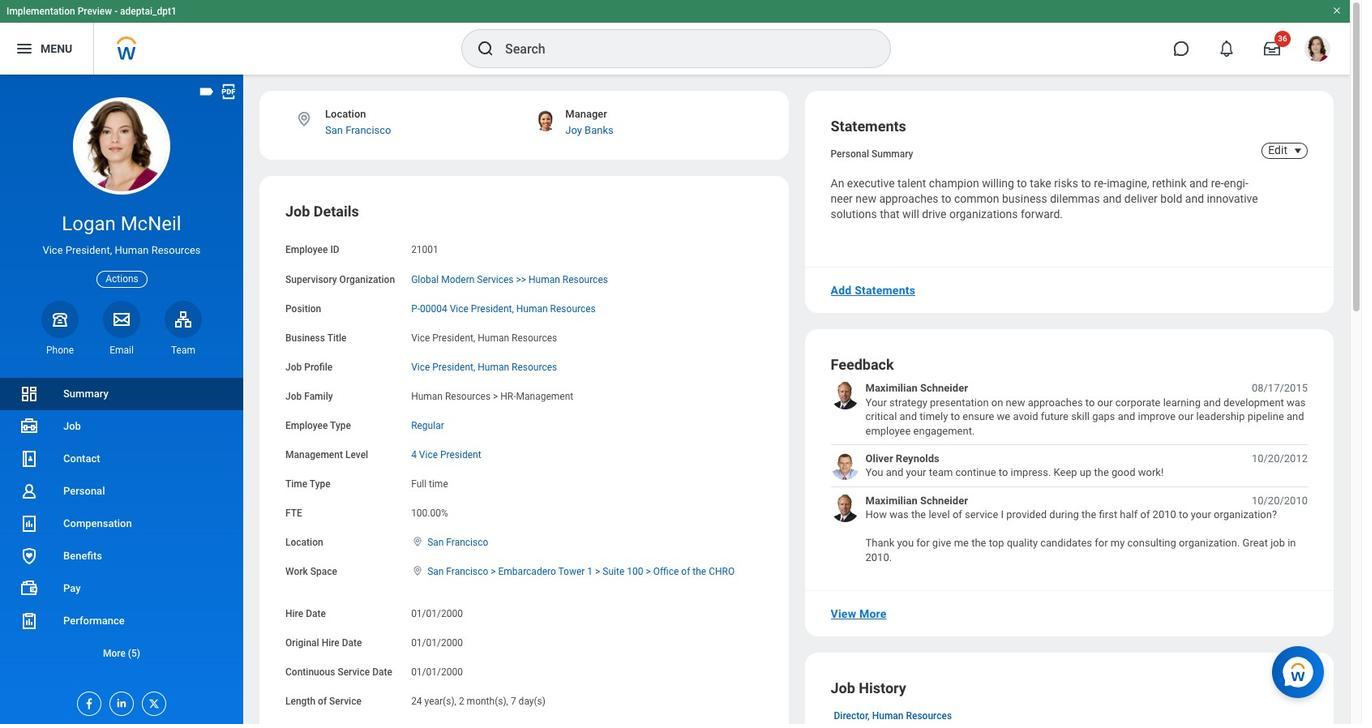 Task type: describe. For each thing, give the bounding box(es) containing it.
san for san francisco > embarcadero tower 1 > suite 100 > office of the chro
[[427, 566, 444, 578]]

continue
[[956, 467, 996, 479]]

talent
[[898, 177, 926, 190]]

human inside navigation pane region
[[115, 244, 149, 256]]

to up skill
[[1086, 396, 1095, 408]]

oliver
[[866, 452, 893, 465]]

01/01/2000 for continuous service date
[[411, 666, 463, 678]]

7
[[511, 696, 516, 707]]

employee id
[[285, 244, 339, 256]]

employee id element
[[411, 235, 439, 257]]

and right pipeline
[[1287, 410, 1304, 423]]

president, down business title element at top
[[432, 362, 475, 373]]

0 vertical spatial statements
[[831, 118, 906, 135]]

and right rethink
[[1190, 177, 1208, 190]]

compensation image
[[19, 514, 39, 534]]

vice president, human resources for vice president, human resources link
[[411, 362, 557, 373]]

vice president, human resources inside navigation pane region
[[43, 244, 201, 256]]

24
[[411, 696, 422, 707]]

san francisco > embarcadero tower 1 > suite 100 > office of the chro
[[427, 566, 735, 578]]

performance
[[63, 615, 125, 627]]

more (5)
[[103, 648, 140, 659]]

title
[[327, 332, 347, 344]]

of inside san francisco > embarcadero tower 1 > suite 100 > office of the chro link
[[681, 566, 690, 578]]

president, up business title element at top
[[471, 303, 514, 314]]

navigation pane region
[[0, 75, 243, 724]]

2010.
[[866, 551, 892, 563]]

pay link
[[0, 572, 243, 605]]

i
[[1001, 509, 1004, 521]]

management level
[[285, 449, 368, 461]]

type for employee type
[[330, 420, 351, 431]]

work space
[[285, 566, 337, 578]]

view printable version (pdf) image
[[220, 83, 238, 101]]

half
[[1120, 509, 1138, 521]]

4 vice president link
[[411, 446, 481, 461]]

fte element
[[411, 498, 448, 520]]

pay image
[[19, 579, 39, 598]]

10/20/2012
[[1252, 452, 1308, 465]]

my
[[1111, 537, 1125, 549]]

we
[[997, 410, 1011, 423]]

business title element
[[411, 323, 557, 344]]

business
[[1002, 192, 1047, 205]]

job for job history
[[831, 680, 855, 697]]

francisco for san francisco
[[446, 537, 488, 548]]

employee for employee type
[[285, 420, 328, 431]]

benefits image
[[19, 547, 39, 566]]

more (5) button
[[0, 644, 243, 663]]

benefits link
[[0, 540, 243, 572]]

summary link
[[0, 378, 243, 410]]

top
[[989, 537, 1004, 549]]

length of service element
[[411, 686, 546, 708]]

engagement.
[[914, 425, 975, 437]]

0 vertical spatial san francisco link
[[325, 124, 391, 137]]

profile logan mcneil image
[[1305, 36, 1331, 65]]

view team image
[[174, 310, 193, 329]]

phone button
[[41, 301, 79, 357]]

0 vertical spatial more
[[859, 607, 887, 620]]

search image
[[476, 39, 495, 58]]

0 horizontal spatial management
[[285, 449, 343, 461]]

full time element
[[411, 475, 448, 490]]

justify image
[[15, 39, 34, 58]]

francisco for san francisco > embarcadero tower 1 > suite 100 > office of the chro
[[446, 566, 488, 578]]

family
[[304, 391, 333, 402]]

profile
[[304, 362, 333, 373]]

manager
[[565, 108, 607, 120]]

resources inside navigation pane region
[[151, 244, 201, 256]]

of right half
[[1141, 509, 1150, 521]]

the right up
[[1094, 467, 1109, 479]]

and up leadership
[[1204, 396, 1221, 408]]

supervisory
[[285, 274, 337, 285]]

me
[[954, 537, 969, 549]]

location image
[[295, 110, 313, 128]]

original hire date element
[[411, 627, 463, 649]]

global modern services >> human resources link
[[411, 270, 608, 285]]

employee's photo (oliver reynolds) image
[[831, 452, 859, 480]]

fte
[[285, 508, 302, 519]]

human resources > hr-management
[[411, 391, 574, 402]]

common
[[954, 192, 999, 205]]

team
[[929, 467, 953, 479]]

employee
[[866, 425, 911, 437]]

president
[[440, 449, 481, 461]]

business title
[[285, 332, 347, 344]]

imagine,
[[1107, 177, 1150, 190]]

global
[[411, 274, 439, 285]]

approaches inside your strategy presentation on new approaches to our corporate learning and development was critical and timely to ensure we avoid future skill gaps and improve our leadership pipeline and employee engagement.
[[1028, 396, 1083, 408]]

francisco inside location san francisco
[[346, 124, 391, 137]]

candidates
[[1041, 537, 1092, 549]]

continuous
[[285, 666, 335, 678]]

of right the level
[[953, 509, 962, 521]]

list containing maximilian schneider
[[831, 381, 1308, 564]]

100
[[627, 566, 643, 578]]

1 vertical spatial san francisco link
[[427, 534, 488, 548]]

vice president, human resources for business title element at top
[[411, 332, 557, 344]]

logan
[[62, 212, 116, 235]]

resources inside vice president, human resources link
[[512, 362, 557, 373]]

timely
[[920, 410, 948, 423]]

and down oliver reynolds link
[[886, 467, 904, 479]]

to down champion
[[942, 192, 952, 205]]

management inside job family element
[[516, 391, 574, 402]]

hire date element
[[411, 598, 463, 620]]

job for job family
[[285, 391, 302, 402]]

> right 1
[[595, 566, 600, 578]]

human inside job family element
[[411, 391, 443, 402]]

good
[[1112, 467, 1136, 479]]

president, inside business title element
[[432, 332, 475, 344]]

will
[[903, 207, 919, 220]]

resources inside p-00004 vice president, human resources link
[[550, 303, 596, 314]]

leadership
[[1197, 410, 1245, 423]]

summary image
[[19, 384, 39, 404]]

personal link
[[0, 475, 243, 508]]

job image
[[19, 417, 39, 436]]

> right 100
[[646, 566, 651, 578]]

>>
[[516, 274, 526, 285]]

global modern services >> human resources
[[411, 274, 608, 285]]

mail image
[[112, 310, 131, 329]]

continuous service date element
[[411, 657, 463, 679]]

dilemmas
[[1050, 192, 1100, 205]]

the right me
[[972, 537, 986, 549]]

office
[[653, 566, 679, 578]]

add
[[831, 284, 852, 297]]

preview
[[78, 6, 112, 17]]

banks
[[585, 124, 614, 137]]

p-00004 vice president, human resources
[[411, 303, 596, 314]]

job family element
[[411, 381, 574, 403]]

0 vertical spatial hire
[[285, 608, 303, 619]]

an
[[831, 177, 844, 190]]

1 vertical spatial service
[[329, 696, 362, 707]]

the left the level
[[911, 509, 926, 521]]

service
[[965, 509, 998, 521]]

pipeline
[[1248, 410, 1284, 423]]

more (5) button
[[0, 637, 243, 670]]

phone logan mcneil element
[[41, 344, 79, 357]]

close environment banner image
[[1332, 6, 1342, 15]]

corporate
[[1116, 396, 1161, 408]]

implementation preview -   adeptai_dpt1
[[6, 6, 177, 17]]

personal image
[[19, 482, 39, 501]]

date for hire
[[342, 637, 362, 648]]

san for san francisco
[[427, 537, 444, 548]]

1 horizontal spatial our
[[1179, 410, 1194, 423]]

resources inside director, human resources link
[[906, 710, 952, 722]]

president, inside navigation pane region
[[65, 244, 112, 256]]

> left embarcadero
[[491, 566, 496, 578]]

vice up regular link
[[411, 362, 430, 373]]

the left first
[[1082, 509, 1097, 521]]

type for time type
[[310, 479, 331, 490]]

to take
[[1017, 177, 1052, 190]]

avoid
[[1013, 410, 1038, 423]]

team logan mcneil element
[[165, 344, 202, 357]]

modern
[[441, 274, 475, 285]]

vice right 00004
[[450, 303, 469, 314]]

inbox large image
[[1264, 41, 1280, 57]]

job details group
[[285, 202, 763, 724]]

human up job family element in the bottom left of the page
[[478, 362, 509, 373]]

id
[[330, 244, 339, 256]]

implementation
[[6, 6, 75, 17]]

san francisco
[[427, 537, 488, 548]]

how was the level of service i provided during the first half of 2010 to your organization? thank you for give me the top quality candidates for my consulting organization. great job in 2010.
[[866, 509, 1296, 563]]

0 vertical spatial service
[[338, 666, 370, 678]]

was inside 'how was the level of service i provided during the first half of 2010 to your organization? thank you for give me the top quality candidates for my consulting organization. great job in 2010.'
[[890, 509, 909, 521]]

0 vertical spatial summary
[[872, 148, 913, 160]]

maximilian for strategy
[[866, 382, 918, 394]]

vice president, human resources link
[[411, 358, 557, 373]]

job family
[[285, 391, 333, 402]]

human down >> at the left of page
[[516, 303, 548, 314]]

linkedin image
[[110, 693, 128, 710]]

neer
[[831, 177, 1249, 205]]

more inside dropdown button
[[103, 648, 126, 659]]

0 vertical spatial our
[[1098, 396, 1113, 408]]

schneider for presentation
[[920, 382, 968, 394]]

work!
[[1138, 467, 1164, 479]]

personal for personal
[[63, 485, 105, 497]]

approaches inside the an executive talent champion willing to take risks to re-imagine, rethink and re-engi neer new approaches to common business dilemmas and deliver bold and innovative solutions that will drive organizations forward.
[[879, 192, 939, 205]]

facebook image
[[78, 693, 96, 710]]

hr-
[[501, 391, 516, 402]]

employee's photo (maximilian schneider) image for your strategy presentation on new approaches to our corporate learning and development was critical and timely to ensure we avoid future skill gaps and improve our leadership pipeline and employee engagement.
[[831, 381, 859, 410]]

actions button
[[97, 270, 147, 288]]

level
[[345, 449, 368, 461]]

to left impress.
[[999, 467, 1008, 479]]

up
[[1080, 467, 1092, 479]]

you
[[897, 537, 914, 549]]

10/20/2010
[[1252, 495, 1308, 507]]

statements inside add statements button
[[855, 284, 916, 297]]



Task type: vqa. For each thing, say whether or not it's contained in the screenshot.


Task type: locate. For each thing, give the bounding box(es) containing it.
year(s),
[[425, 696, 456, 707]]

your inside 'how was the level of service i provided during the first half of 2010 to your organization? thank you for give me the top quality candidates for my consulting organization. great job in 2010.'
[[1191, 509, 1211, 521]]

job details button
[[285, 203, 359, 220]]

1 vertical spatial maximilian schneider link
[[866, 494, 968, 508]]

schneider for the
[[920, 495, 968, 507]]

1 vertical spatial was
[[890, 509, 909, 521]]

hire right original
[[322, 637, 340, 648]]

your up organization.
[[1191, 509, 1211, 521]]

location for location
[[285, 537, 323, 548]]

original
[[285, 637, 319, 648]]

0 vertical spatial new
[[856, 192, 877, 205]]

add statements
[[831, 284, 916, 297]]

1 vertical spatial approaches
[[1028, 396, 1083, 408]]

employee's photo (maximilian schneider) image
[[831, 381, 859, 410], [831, 494, 859, 522]]

the left 'chro'
[[693, 566, 706, 578]]

your strategy presentation on new approaches to our corporate learning and development was critical and timely to ensure we avoid future skill gaps and improve our leadership pipeline and employee engagement.
[[866, 396, 1306, 437]]

1 for from the left
[[917, 537, 930, 549]]

contact link
[[0, 443, 243, 475]]

location image for san francisco
[[411, 536, 424, 548]]

(5)
[[128, 648, 140, 659]]

1 horizontal spatial approaches
[[1028, 396, 1083, 408]]

employee's photo (maximilian schneider) image for how was the level of service i provided during the first half of 2010 to your organization? thank you for give me the top quality candidates for my consulting organization. great job in 2010.
[[831, 494, 859, 522]]

management down vice president, human resources link
[[516, 391, 574, 402]]

team link
[[165, 301, 202, 357]]

our up gaps at the right bottom of page
[[1098, 396, 1113, 408]]

summary up talent
[[872, 148, 913, 160]]

and down strategy
[[900, 410, 917, 423]]

resources down mcneil
[[151, 244, 201, 256]]

email button
[[103, 301, 140, 357]]

human inside business title element
[[478, 332, 509, 344]]

job profile
[[285, 362, 333, 373]]

more left (5)
[[103, 648, 126, 659]]

1 vertical spatial personal
[[63, 485, 105, 497]]

engi
[[1224, 177, 1249, 190]]

to down presentation at the bottom right of the page
[[951, 410, 960, 423]]

vice inside navigation pane region
[[43, 244, 63, 256]]

of right length
[[318, 696, 327, 707]]

the inside job details group
[[693, 566, 706, 578]]

location inside location san francisco
[[325, 108, 366, 120]]

01/01/2000 up continuous service date element
[[411, 637, 463, 648]]

new down executive
[[856, 192, 877, 205]]

job history
[[831, 680, 906, 697]]

maximilian up your
[[866, 382, 918, 394]]

human right >> at the left of page
[[529, 274, 560, 285]]

1 vertical spatial type
[[310, 479, 331, 490]]

0 horizontal spatial list
[[0, 378, 243, 670]]

organizations
[[949, 207, 1018, 220]]

0 horizontal spatial our
[[1098, 396, 1113, 408]]

100.00%
[[411, 508, 448, 519]]

0 vertical spatial san
[[325, 124, 343, 137]]

san down 100.00%
[[427, 537, 444, 548]]

your down "reynolds"
[[906, 467, 926, 479]]

1 employee's photo (maximilian schneider) image from the top
[[831, 381, 859, 410]]

hire
[[285, 608, 303, 619], [322, 637, 340, 648]]

0 vertical spatial maximilian schneider link
[[866, 381, 968, 396]]

vice president, human resources up job family element in the bottom left of the page
[[411, 362, 557, 373]]

1 vertical spatial location image
[[411, 565, 424, 577]]

2 re- from the left
[[1211, 177, 1224, 190]]

vice inside business title element
[[411, 332, 430, 344]]

1 horizontal spatial was
[[1287, 396, 1306, 408]]

type up management level
[[330, 420, 351, 431]]

new inside the an executive talent champion willing to take risks to re-imagine, rethink and re-engi neer new approaches to common business dilemmas and deliver bold and innovative solutions that will drive organizations forward.
[[856, 192, 877, 205]]

1 horizontal spatial management
[[516, 391, 574, 402]]

vice president, human resources up vice president, human resources link
[[411, 332, 557, 344]]

details
[[314, 203, 359, 220]]

1 vertical spatial new
[[1006, 396, 1025, 408]]

1 vertical spatial maximilian schneider
[[866, 495, 968, 507]]

1 vertical spatial your
[[1191, 509, 1211, 521]]

date left continuous service date element
[[372, 666, 392, 678]]

joy banks link
[[565, 124, 614, 137]]

0 vertical spatial personal
[[831, 148, 869, 160]]

1 horizontal spatial more
[[859, 607, 887, 620]]

actions
[[106, 273, 139, 284]]

0 vertical spatial francisco
[[346, 124, 391, 137]]

1 horizontal spatial personal
[[831, 148, 869, 160]]

0 vertical spatial employee
[[285, 244, 328, 256]]

time
[[429, 479, 448, 490]]

rethink
[[1152, 177, 1187, 190]]

maximilian schneider link
[[866, 381, 968, 396], [866, 494, 968, 508]]

great
[[1243, 537, 1268, 549]]

0 vertical spatial was
[[1287, 396, 1306, 408]]

was down 08/17/2015
[[1287, 396, 1306, 408]]

0 horizontal spatial personal
[[63, 485, 105, 497]]

new inside your strategy presentation on new approaches to our corporate learning and development was critical and timely to ensure we avoid future skill gaps and improve our leadership pipeline and employee engagement.
[[1006, 396, 1025, 408]]

hire up original
[[285, 608, 303, 619]]

1 vertical spatial management
[[285, 449, 343, 461]]

pay
[[63, 582, 81, 594]]

human down the logan mcneil
[[115, 244, 149, 256]]

impress.
[[1011, 467, 1051, 479]]

0 vertical spatial management
[[516, 391, 574, 402]]

our
[[1098, 396, 1113, 408], [1179, 410, 1194, 423]]

time type
[[285, 479, 331, 490]]

resources down p-00004 vice president, human resources
[[512, 332, 557, 344]]

service down 'original hire date'
[[338, 666, 370, 678]]

2 schneider from the top
[[920, 495, 968, 507]]

personal for personal summary
[[831, 148, 869, 160]]

to inside 'how was the level of service i provided during the first half of 2010 to your organization? thank you for give me the top quality candidates for my consulting organization. great job in 2010.'
[[1179, 509, 1188, 521]]

keep
[[1054, 467, 1077, 479]]

francisco inside the san francisco link
[[446, 537, 488, 548]]

contact
[[63, 452, 100, 465]]

1 vertical spatial vice president, human resources
[[411, 332, 557, 344]]

job for job profile
[[285, 362, 302, 373]]

job
[[1271, 537, 1285, 549]]

to up dilemmas
[[1081, 177, 1091, 190]]

continuous service date
[[285, 666, 392, 678]]

01/01/2000 up year(s),
[[411, 666, 463, 678]]

regular link
[[411, 417, 444, 431]]

human down history
[[872, 710, 904, 722]]

length
[[285, 696, 315, 707]]

vice
[[43, 244, 63, 256], [450, 303, 469, 314], [411, 332, 430, 344], [411, 362, 430, 373], [419, 449, 438, 461]]

1 vertical spatial date
[[342, 637, 362, 648]]

2 vertical spatial vice president, human resources
[[411, 362, 557, 373]]

0 vertical spatial location
[[325, 108, 366, 120]]

regular
[[411, 420, 444, 431]]

and right bold at right
[[1185, 192, 1204, 205]]

schneider up the level
[[920, 495, 968, 507]]

maximilian for was
[[866, 495, 918, 507]]

san francisco link right location image
[[325, 124, 391, 137]]

0 horizontal spatial summary
[[63, 388, 108, 400]]

maximilian schneider up the level
[[866, 495, 968, 507]]

> left hr-
[[493, 391, 498, 402]]

2 maximilian schneider from the top
[[866, 495, 968, 507]]

2 for from the left
[[1095, 537, 1108, 549]]

0 vertical spatial approaches
[[879, 192, 939, 205]]

0 vertical spatial maximilian
[[866, 382, 918, 394]]

the
[[1094, 467, 1109, 479], [911, 509, 926, 521], [1082, 509, 1097, 521], [972, 537, 986, 549], [693, 566, 706, 578]]

san francisco link down 100.00%
[[427, 534, 488, 548]]

1 re- from the left
[[1094, 177, 1107, 190]]

employee for employee id
[[285, 244, 328, 256]]

personal inside list
[[63, 485, 105, 497]]

21001
[[411, 244, 439, 256]]

1 01/01/2000 from the top
[[411, 608, 463, 619]]

1 vertical spatial francisco
[[446, 537, 488, 548]]

1 maximilian schneider from the top
[[866, 382, 968, 394]]

2 maximilian schneider link from the top
[[866, 494, 968, 508]]

time
[[285, 479, 308, 490]]

full time
[[411, 479, 448, 490]]

presentation
[[930, 396, 989, 408]]

of right office
[[681, 566, 690, 578]]

history
[[859, 680, 906, 697]]

risks
[[1054, 177, 1078, 190]]

performance link
[[0, 605, 243, 637]]

1 horizontal spatial hire
[[322, 637, 340, 648]]

maximilian schneider for strategy
[[866, 382, 968, 394]]

notifications large image
[[1219, 41, 1235, 57]]

maximilian up how
[[866, 495, 918, 507]]

for right you
[[917, 537, 930, 549]]

0 vertical spatial maximilian schneider
[[866, 382, 968, 394]]

location image
[[411, 536, 424, 548], [411, 565, 424, 577]]

0 horizontal spatial approaches
[[879, 192, 939, 205]]

1 horizontal spatial new
[[1006, 396, 1025, 408]]

2 01/01/2000 from the top
[[411, 637, 463, 648]]

location up work space
[[285, 537, 323, 548]]

francisco down san francisco
[[446, 566, 488, 578]]

employee's photo (maximilian schneider) image left how
[[831, 494, 859, 522]]

solutions
[[831, 207, 877, 220]]

reynolds
[[896, 452, 940, 465]]

personal summary element
[[831, 145, 913, 160]]

personal summary
[[831, 148, 913, 160]]

vice down the p-
[[411, 332, 430, 344]]

and down imagine,
[[1103, 192, 1122, 205]]

length of service
[[285, 696, 362, 707]]

job up contact
[[63, 420, 81, 432]]

Search Workday  search field
[[505, 31, 857, 66]]

location image for san francisco > embarcadero tower 1 > suite 100 > office of the chro
[[411, 565, 424, 577]]

job up director,
[[831, 680, 855, 697]]

francisco right location image
[[346, 124, 391, 137]]

0 vertical spatial location image
[[411, 536, 424, 548]]

job inside list
[[63, 420, 81, 432]]

maximilian schneider link for strategy
[[866, 381, 968, 396]]

1 horizontal spatial date
[[342, 637, 362, 648]]

vice down logan
[[43, 244, 63, 256]]

location right location image
[[325, 108, 366, 120]]

statements right add
[[855, 284, 916, 297]]

human up regular link
[[411, 391, 443, 402]]

schneider
[[920, 382, 968, 394], [920, 495, 968, 507]]

adeptai_dpt1
[[120, 6, 177, 17]]

new up the avoid on the bottom
[[1006, 396, 1025, 408]]

phone image
[[49, 310, 71, 329]]

job left profile
[[285, 362, 302, 373]]

0 vertical spatial type
[[330, 420, 351, 431]]

resources inside business title element
[[512, 332, 557, 344]]

1 schneider from the top
[[920, 382, 968, 394]]

1 vertical spatial maximilian
[[866, 495, 918, 507]]

2 location image from the top
[[411, 565, 424, 577]]

1 vertical spatial employee's photo (maximilian schneider) image
[[831, 494, 859, 522]]

1 vertical spatial schneider
[[920, 495, 968, 507]]

1 vertical spatial summary
[[63, 388, 108, 400]]

1 horizontal spatial summary
[[872, 148, 913, 160]]

1 maximilian from the top
[[866, 382, 918, 394]]

ensure
[[963, 410, 994, 423]]

caret down image
[[1289, 144, 1308, 157]]

> inside job family element
[[493, 391, 498, 402]]

3 01/01/2000 from the top
[[411, 666, 463, 678]]

director, human resources link
[[834, 707, 952, 722]]

2 employee's photo (maximilian schneider) image from the top
[[831, 494, 859, 522]]

summary inside "link"
[[63, 388, 108, 400]]

1 horizontal spatial re-
[[1211, 177, 1224, 190]]

employee down job family at the left bottom
[[285, 420, 328, 431]]

date up 'original hire date'
[[306, 608, 326, 619]]

was inside your strategy presentation on new approaches to our corporate learning and development was critical and timely to ensure we avoid future skill gaps and improve our leadership pipeline and employee engagement.
[[1287, 396, 1306, 408]]

level
[[929, 509, 950, 521]]

0 horizontal spatial more
[[103, 648, 126, 659]]

1 horizontal spatial list
[[831, 381, 1308, 564]]

maximilian schneider for was
[[866, 495, 968, 507]]

2 employee from the top
[[285, 420, 328, 431]]

resources inside global modern services >> human resources link
[[563, 274, 608, 285]]

president,
[[65, 244, 112, 256], [471, 303, 514, 314], [432, 332, 475, 344], [432, 362, 475, 373]]

email logan mcneil element
[[103, 344, 140, 357]]

during
[[1050, 509, 1079, 521]]

san inside san francisco > embarcadero tower 1 > suite 100 > office of the chro link
[[427, 566, 444, 578]]

0 horizontal spatial for
[[917, 537, 930, 549]]

resources down history
[[906, 710, 952, 722]]

statements up "personal summary" element
[[831, 118, 906, 135]]

maximilian schneider link up the level
[[866, 494, 968, 508]]

2 vertical spatial 01/01/2000
[[411, 666, 463, 678]]

0 horizontal spatial san francisco link
[[325, 124, 391, 137]]

human up vice president, human resources link
[[478, 332, 509, 344]]

service
[[338, 666, 370, 678], [329, 696, 362, 707]]

0 horizontal spatial your
[[906, 467, 926, 479]]

personal down contact
[[63, 485, 105, 497]]

1 vertical spatial statements
[[855, 284, 916, 297]]

job for job
[[63, 420, 81, 432]]

location for location san francisco
[[325, 108, 366, 120]]

forward.
[[1021, 207, 1063, 220]]

job left family
[[285, 391, 302, 402]]

phone
[[46, 344, 74, 356]]

1 vertical spatial san
[[427, 537, 444, 548]]

1 vertical spatial location
[[285, 537, 323, 548]]

2 vertical spatial francisco
[[446, 566, 488, 578]]

0 horizontal spatial new
[[856, 192, 877, 205]]

0 horizontal spatial hire
[[285, 608, 303, 619]]

1 horizontal spatial your
[[1191, 509, 1211, 521]]

2 maximilian from the top
[[866, 495, 918, 507]]

0 vertical spatial 01/01/2000
[[411, 608, 463, 619]]

francisco inside san francisco > embarcadero tower 1 > suite 100 > office of the chro link
[[446, 566, 488, 578]]

0 horizontal spatial re-
[[1094, 177, 1107, 190]]

for left my
[[1095, 537, 1108, 549]]

1 vertical spatial more
[[103, 648, 126, 659]]

first
[[1099, 509, 1118, 521]]

edit
[[1269, 144, 1288, 157]]

re- up dilemmas
[[1094, 177, 1107, 190]]

contact image
[[19, 449, 39, 469]]

0 horizontal spatial location
[[285, 537, 323, 548]]

maximilian schneider
[[866, 382, 968, 394], [866, 495, 968, 507]]

our down learning
[[1179, 410, 1194, 423]]

maximilian schneider link for was
[[866, 494, 968, 508]]

business
[[285, 332, 325, 344]]

san right location image
[[325, 124, 343, 137]]

list
[[0, 378, 243, 670], [831, 381, 1308, 564]]

original hire date
[[285, 637, 362, 648]]

1 vertical spatial our
[[1179, 410, 1194, 423]]

resources down vice president, human resources link
[[445, 391, 491, 402]]

schneider up presentation at the bottom right of the page
[[920, 382, 968, 394]]

approaches
[[879, 192, 939, 205], [1028, 396, 1083, 408]]

you
[[866, 467, 883, 479]]

to right 2010
[[1179, 509, 1188, 521]]

01/01/2000 up original hire date element
[[411, 608, 463, 619]]

0 vertical spatial vice president, human resources
[[43, 244, 201, 256]]

job link
[[0, 410, 243, 443]]

01/01/2000
[[411, 608, 463, 619], [411, 637, 463, 648], [411, 666, 463, 678]]

approaches up will
[[879, 192, 939, 205]]

director,
[[834, 710, 870, 722]]

maximilian
[[866, 382, 918, 394], [866, 495, 918, 507]]

1 maximilian schneider link from the top
[[866, 381, 968, 396]]

resources up hr-
[[512, 362, 557, 373]]

1 vertical spatial 01/01/2000
[[411, 637, 463, 648]]

your
[[866, 396, 887, 408]]

0 vertical spatial your
[[906, 467, 926, 479]]

statements
[[831, 118, 906, 135], [855, 284, 916, 297]]

feedback
[[831, 356, 894, 373]]

location image down 100.00%
[[411, 536, 424, 548]]

1 horizontal spatial location
[[325, 108, 366, 120]]

location inside job details group
[[285, 537, 323, 548]]

full
[[411, 479, 427, 490]]

date for service
[[372, 666, 392, 678]]

you and your team continue to impress.  keep up the good work!
[[866, 467, 1164, 479]]

0 horizontal spatial date
[[306, 608, 326, 619]]

resources inside job family element
[[445, 391, 491, 402]]

job for job details
[[285, 203, 310, 220]]

2 vertical spatial san
[[427, 566, 444, 578]]

benefits
[[63, 550, 102, 562]]

employee left id
[[285, 244, 328, 256]]

08/17/2015
[[1252, 382, 1308, 394]]

1 location image from the top
[[411, 536, 424, 548]]

strategy
[[890, 396, 928, 408]]

menu button
[[0, 23, 93, 75]]

list containing summary
[[0, 378, 243, 670]]

skill
[[1071, 410, 1090, 423]]

1 employee from the top
[[285, 244, 328, 256]]

management down employee type
[[285, 449, 343, 461]]

1 vertical spatial employee
[[285, 420, 328, 431]]

tag image
[[198, 83, 216, 101]]

menu banner
[[0, 0, 1350, 75]]

01/01/2000 for hire date
[[411, 608, 463, 619]]

more right view
[[859, 607, 887, 620]]

1 horizontal spatial for
[[1095, 537, 1108, 549]]

view
[[831, 607, 856, 620]]

that
[[880, 207, 900, 220]]

2 vertical spatial date
[[372, 666, 392, 678]]

vice right 4
[[419, 449, 438, 461]]

1 horizontal spatial san francisco link
[[427, 534, 488, 548]]

0 horizontal spatial was
[[890, 509, 909, 521]]

x image
[[143, 693, 161, 710]]

service down continuous service date
[[329, 696, 362, 707]]

san down san francisco
[[427, 566, 444, 578]]

-
[[114, 6, 118, 17]]

learning
[[1163, 396, 1201, 408]]

performance image
[[19, 611, 39, 631]]

0 vertical spatial date
[[306, 608, 326, 619]]

location
[[325, 108, 366, 120], [285, 537, 323, 548]]

0 vertical spatial schneider
[[920, 382, 968, 394]]

01/01/2000 for original hire date
[[411, 637, 463, 648]]

resources down global modern services >> human resources
[[550, 303, 596, 314]]

san inside location san francisco
[[325, 124, 343, 137]]

0 vertical spatial employee's photo (maximilian schneider) image
[[831, 381, 859, 410]]

1 vertical spatial hire
[[322, 637, 340, 648]]

and down corporate on the right bottom of page
[[1118, 410, 1136, 423]]

personal up "an"
[[831, 148, 869, 160]]

2 horizontal spatial date
[[372, 666, 392, 678]]

2010
[[1153, 509, 1176, 521]]

hire date
[[285, 608, 326, 619]]

re- up innovative
[[1211, 177, 1224, 190]]

location image up hire date element
[[411, 565, 424, 577]]



